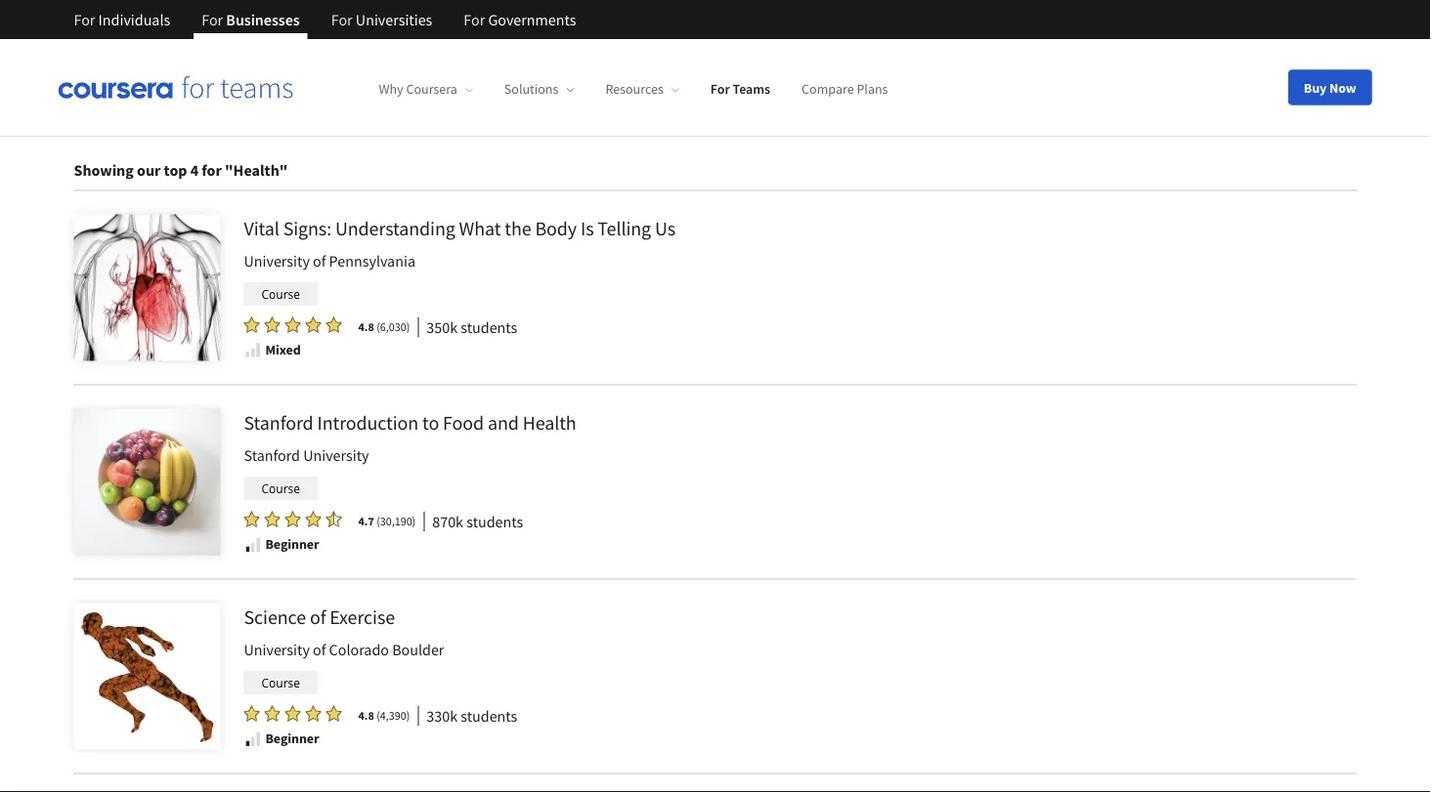 Task type: vqa. For each thing, say whether or not it's contained in the screenshot.
3rd Skills you'll gain : from left
no



Task type: describe. For each thing, give the bounding box(es) containing it.
stanford university
[[244, 447, 369, 466]]

why coursera
[[379, 80, 457, 98]]

buy
[[1304, 79, 1327, 96]]

"health"
[[225, 161, 288, 181]]

teams
[[733, 80, 771, 98]]

and
[[488, 411, 519, 435]]

(4,390)
[[377, 709, 410, 724]]

why coursera link
[[379, 80, 473, 98]]

now
[[1330, 79, 1357, 96]]

(6,030)
[[377, 320, 410, 335]]

to
[[422, 411, 439, 435]]

mixed level image
[[244, 342, 262, 360]]

businesses
[[226, 10, 300, 29]]

the
[[505, 216, 531, 241]]

for for universities
[[331, 10, 353, 29]]

1 vertical spatial university
[[303, 447, 369, 466]]

Search query text field
[[422, 34, 1059, 81]]

solutions link
[[504, 80, 574, 98]]

stanford for stanford introduction to food and health
[[244, 411, 313, 435]]

plans
[[857, 80, 888, 98]]

350k
[[427, 318, 458, 338]]

what
[[459, 216, 501, 241]]

for individuals
[[74, 10, 170, 29]]

banner navigation
[[58, 0, 592, 39]]

for for governments
[[464, 10, 485, 29]]

resources
[[606, 80, 664, 98]]

us
[[655, 216, 676, 241]]

beginner for science
[[265, 731, 319, 748]]

for for businesses
[[202, 10, 223, 29]]

of for pennsylvania
[[313, 252, 326, 272]]

why
[[379, 80, 403, 98]]

resources link
[[606, 80, 679, 98]]

for governments
[[464, 10, 576, 29]]

compare
[[802, 80, 854, 98]]

vital
[[244, 216, 279, 241]]

for teams
[[711, 80, 771, 98]]

4.8 (6,030)
[[358, 320, 410, 335]]

compare plans
[[802, 80, 888, 98]]

4
[[190, 161, 199, 181]]

colorado
[[329, 641, 389, 661]]

330k students
[[427, 707, 517, 727]]

course for stanford
[[262, 481, 300, 497]]

boulder
[[392, 641, 444, 661]]

showing
[[74, 161, 134, 181]]

for teams link
[[711, 80, 771, 98]]

beginner level image for stanford
[[244, 537, 262, 554]]

stanford introduction to food and health by stanford university image
[[74, 410, 220, 556]]

coursera for teams image
[[58, 76, 293, 99]]

university for signs:
[[244, 252, 310, 272]]

is
[[581, 216, 594, 241]]

for universities
[[331, 10, 432, 29]]

health
[[523, 411, 576, 435]]

individuals
[[98, 10, 170, 29]]

vital signs: understanding what the body is telling us by university of pennsylvania image
[[74, 215, 220, 362]]

science
[[244, 606, 306, 630]]

(30,190)
[[377, 515, 416, 530]]

4.8 for exercise
[[358, 709, 374, 724]]

solutions
[[504, 80, 559, 98]]

science of exercise by university of colorado boulder image
[[74, 604, 220, 751]]



Task type: locate. For each thing, give the bounding box(es) containing it.
stanford introduction to food and health
[[244, 411, 576, 435]]

for
[[74, 10, 95, 29], [202, 10, 223, 29], [331, 10, 353, 29], [464, 10, 485, 29], [711, 80, 730, 98]]

stanford
[[244, 411, 313, 435], [244, 447, 300, 466]]

beginner for stanford
[[265, 536, 319, 554]]

of for colorado
[[313, 641, 326, 661]]

food
[[443, 411, 484, 435]]

universities
[[356, 10, 432, 29]]

0 vertical spatial beginner level image
[[244, 537, 262, 554]]

stanford for stanford university
[[244, 447, 300, 466]]

telling
[[598, 216, 651, 241]]

students
[[461, 318, 517, 338], [467, 513, 523, 532], [461, 707, 517, 727]]

students for food
[[467, 513, 523, 532]]

students for what
[[461, 318, 517, 338]]

body
[[535, 216, 577, 241]]

of down signs:
[[313, 252, 326, 272]]

4.8 (4,390)
[[358, 709, 410, 724]]

for left teams
[[711, 80, 730, 98]]

3 course from the top
[[262, 675, 300, 692]]

filled star image
[[244, 317, 260, 334], [285, 317, 301, 334], [326, 317, 342, 334], [244, 511, 260, 529], [285, 511, 301, 529], [244, 706, 260, 723], [285, 706, 301, 723], [306, 706, 321, 723]]

beginner level image
[[244, 537, 262, 554], [244, 731, 262, 749]]

for for individuals
[[74, 10, 95, 29]]

introduction
[[317, 411, 419, 435]]

university down the vital
[[244, 252, 310, 272]]

2 vertical spatial university
[[244, 641, 310, 661]]

2 4.8 from the top
[[358, 709, 374, 724]]

of for exercise
[[310, 606, 326, 630]]

1 stanford from the top
[[244, 411, 313, 435]]

of down "science of exercise"
[[313, 641, 326, 661]]

showing our top 4 for "health"
[[74, 161, 288, 181]]

1 beginner level image from the top
[[244, 537, 262, 554]]

university for of
[[244, 641, 310, 661]]

beginner level image for science
[[244, 731, 262, 749]]

350k students
[[427, 318, 517, 338]]

2 course from the top
[[262, 481, 300, 497]]

2 beginner level image from the top
[[244, 731, 262, 749]]

university
[[244, 252, 310, 272], [303, 447, 369, 466], [244, 641, 310, 661]]

course for vital
[[262, 286, 300, 302]]

for left businesses
[[202, 10, 223, 29]]

students right '330k'
[[461, 707, 517, 727]]

popular option group
[[400, 105, 1091, 136]]

0 vertical spatial students
[[461, 318, 517, 338]]

students right the 870k
[[467, 513, 523, 532]]

1 course from the top
[[262, 286, 300, 302]]

university of pennsylvania
[[244, 252, 415, 272]]

4.8 for understanding
[[358, 320, 374, 335]]

870k students
[[432, 513, 523, 532]]

0 vertical spatial beginner
[[265, 536, 319, 554]]

science of exercise
[[244, 606, 395, 630]]

2 stanford from the top
[[244, 447, 300, 466]]

330k
[[427, 707, 458, 727]]

university of colorado boulder
[[244, 641, 444, 661]]

0 vertical spatial of
[[313, 252, 326, 272]]

0 vertical spatial course
[[262, 286, 300, 302]]

buy now button
[[1288, 70, 1372, 105]]

governments
[[488, 10, 576, 29]]

course
[[262, 286, 300, 302], [262, 481, 300, 497], [262, 675, 300, 692]]

1 vertical spatial stanford
[[244, 447, 300, 466]]

4.8
[[358, 320, 374, 335], [358, 709, 374, 724]]

filled star image
[[264, 317, 280, 334], [306, 317, 321, 334], [264, 511, 280, 529], [306, 511, 321, 529], [264, 706, 280, 723], [326, 706, 342, 723]]

for left 'individuals'
[[74, 10, 95, 29]]

2 vertical spatial of
[[313, 641, 326, 661]]

university down science
[[244, 641, 310, 661]]

2 vertical spatial course
[[262, 675, 300, 692]]

for
[[202, 161, 222, 181]]

4.7 (30,190)
[[358, 515, 416, 530]]

our
[[137, 161, 161, 181]]

signs:
[[283, 216, 331, 241]]

1 beginner from the top
[[265, 536, 319, 554]]

vital signs: understanding what the body is telling us
[[244, 216, 676, 241]]

half filled star image
[[326, 511, 342, 529]]

of
[[313, 252, 326, 272], [310, 606, 326, 630], [313, 641, 326, 661]]

None button
[[400, 105, 476, 136], [480, 105, 609, 136], [613, 105, 712, 136], [716, 105, 878, 136], [882, 105, 945, 136], [949, 105, 1091, 136], [400, 105, 476, 136], [480, 105, 609, 136], [613, 105, 712, 136], [716, 105, 878, 136], [882, 105, 945, 136], [949, 105, 1091, 136]]

for left governments
[[464, 10, 485, 29]]

1 vertical spatial beginner level image
[[244, 731, 262, 749]]

4.8 left (4,390)
[[358, 709, 374, 724]]

1 vertical spatial 4.8
[[358, 709, 374, 724]]

exercise
[[330, 606, 395, 630]]

university down introduction
[[303, 447, 369, 466]]

0 vertical spatial stanford
[[244, 411, 313, 435]]

1 vertical spatial course
[[262, 481, 300, 497]]

2 beginner from the top
[[265, 731, 319, 748]]

buy now
[[1304, 79, 1357, 96]]

for left universities
[[331, 10, 353, 29]]

course up the mixed
[[262, 286, 300, 302]]

0 vertical spatial university
[[244, 252, 310, 272]]

870k
[[432, 513, 463, 532]]

1 vertical spatial beginner
[[265, 731, 319, 748]]

of up "university of colorado boulder"
[[310, 606, 326, 630]]

0 vertical spatial 4.8
[[358, 320, 374, 335]]

top
[[164, 161, 187, 181]]

pennsylvania
[[329, 252, 415, 272]]

course down science
[[262, 675, 300, 692]]

2 vertical spatial students
[[461, 707, 517, 727]]

for businesses
[[202, 10, 300, 29]]

mixed
[[265, 342, 301, 359]]

compare plans link
[[802, 80, 888, 98]]

course down the "stanford university"
[[262, 481, 300, 497]]

4.8 left '(6,030)'
[[358, 320, 374, 335]]

understanding
[[335, 216, 455, 241]]

students right '350k'
[[461, 318, 517, 338]]

coursera
[[406, 80, 457, 98]]

beginner
[[265, 536, 319, 554], [265, 731, 319, 748]]

4.7
[[358, 515, 374, 530]]

1 vertical spatial of
[[310, 606, 326, 630]]

course for science
[[262, 675, 300, 692]]

1 vertical spatial students
[[467, 513, 523, 532]]

1 4.8 from the top
[[358, 320, 374, 335]]



